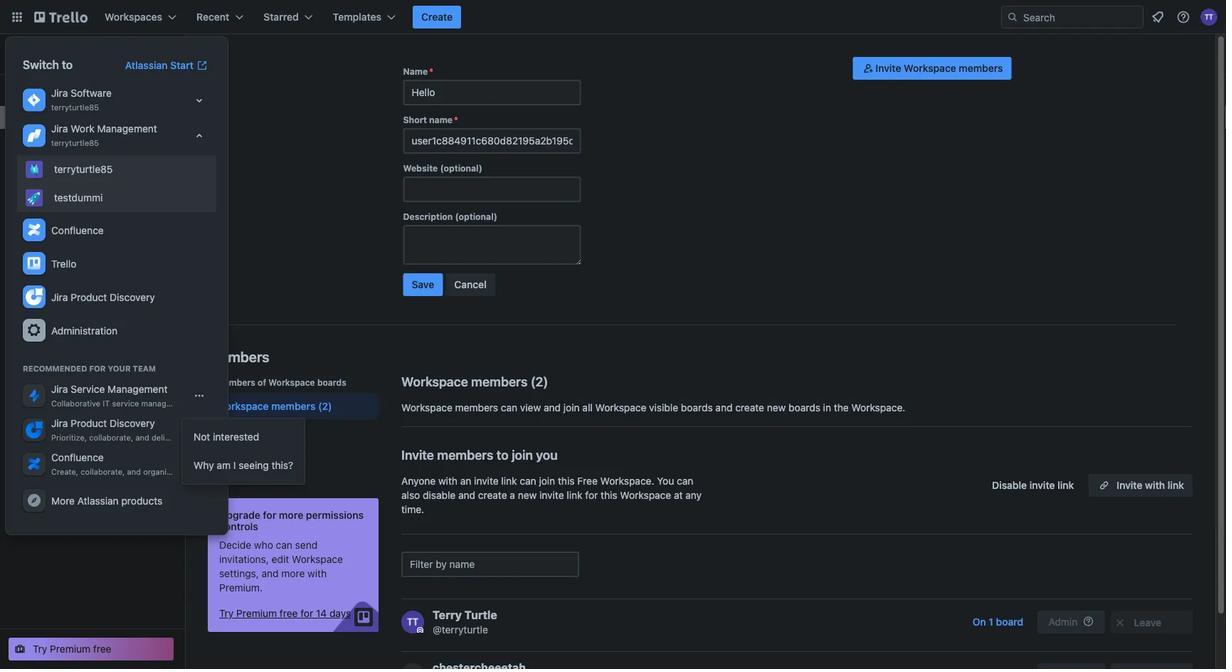 Task type: locate. For each thing, give the bounding box(es) containing it.
confluence inside confluence create, collaborate, and organize your work
[[51, 452, 104, 463]]

software
[[71, 87, 112, 99]]

confluence create, collaborate, and organize your work
[[51, 452, 214, 477]]

1 vertical spatial collaborate,
[[81, 467, 125, 477]]

1 vertical spatial invite
[[402, 447, 434, 462]]

jira inside jira software terryturtle85
[[51, 87, 68, 99]]

2 horizontal spatial for
[[585, 489, 598, 501]]

invite inside button
[[1030, 479, 1055, 491]]

0 horizontal spatial premium
[[50, 643, 91, 655]]

1 horizontal spatial atlassian
[[125, 59, 168, 71]]

0 horizontal spatial atlassian
[[77, 495, 119, 507]]

starred
[[264, 11, 299, 23]]

jira inside jira product discovery prioritize, collaborate, and deliver new ideas
[[51, 418, 68, 429]]

workspace members left (
[[402, 374, 528, 389]]

collaborate, inside jira product discovery prioritize, collaborate, and deliver new ideas
[[89, 433, 133, 442]]

turtle
[[465, 608, 497, 622]]

1 vertical spatial free
[[93, 643, 111, 655]]

group
[[182, 419, 305, 484]]

new right a
[[518, 489, 537, 501]]

2 horizontal spatial invite
[[1117, 479, 1143, 491]]

boards up trello
[[33, 238, 66, 250]]

0 horizontal spatial invite
[[474, 475, 499, 487]]

0 vertical spatial free
[[37, 56, 55, 66]]

workspace. left you
[[601, 475, 655, 487]]

0 vertical spatial free
[[280, 608, 298, 619]]

0 vertical spatial *
[[429, 66, 434, 76]]

0 vertical spatial discovery
[[110, 291, 155, 303]]

admin button
[[1038, 611, 1106, 634]]

workspaces
[[105, 11, 162, 23]]

premium for try premium free
[[50, 643, 91, 655]]

discovery for jira product discovery
[[110, 291, 155, 303]]

2 confluence from the top
[[51, 452, 104, 463]]

management
[[141, 399, 190, 408]]

service
[[112, 399, 139, 408]]

(optional) right description on the left of page
[[455, 211, 497, 221]]

create,
[[51, 467, 78, 477]]

1 vertical spatial to
[[497, 447, 509, 462]]

None text field
[[403, 80, 581, 105], [403, 128, 581, 154], [403, 80, 581, 105], [403, 128, 581, 154]]

new
[[767, 402, 786, 414], [179, 433, 194, 442], [518, 489, 537, 501]]

jira left work
[[51, 123, 68, 135]]

confluence up the create,
[[51, 452, 104, 463]]

table
[[31, 187, 56, 199]]

0 vertical spatial terryturtle85
[[51, 103, 99, 112]]

1 vertical spatial premium
[[50, 643, 91, 655]]

boards left in
[[789, 402, 821, 414]]

1 jira from the top
[[51, 87, 68, 99]]

5 jira from the top
[[51, 418, 68, 429]]

this?
[[272, 460, 293, 471]]

atlassian right more
[[77, 495, 119, 507]]

0 horizontal spatial new
[[179, 433, 194, 442]]

discovery
[[110, 291, 155, 303], [110, 418, 155, 429]]

workspace members
[[402, 374, 528, 389], [216, 400, 316, 412]]

invite right an
[[474, 475, 499, 487]]

pending link
[[208, 451, 379, 476]]

2 product from the top
[[71, 418, 107, 429]]

boards
[[33, 238, 66, 250], [317, 377, 347, 387], [681, 402, 713, 414], [789, 402, 821, 414]]

premium.
[[219, 582, 263, 594]]

recent
[[197, 11, 229, 23]]

name
[[429, 115, 453, 125]]

0 vertical spatial collaborate,
[[89, 433, 133, 442]]

confluence down calendar
[[51, 224, 104, 236]]

1 vertical spatial new
[[179, 433, 194, 442]]

workspace members can view and join all workspace visible boards and create new boards in the workspace.
[[402, 402, 906, 414]]

view
[[520, 402, 541, 414]]

1 discovery from the top
[[110, 291, 155, 303]]

0 vertical spatial your
[[9, 238, 30, 250]]

collaborate, inside confluence create, collaborate, and organize your work
[[81, 467, 125, 477]]

1 horizontal spatial create
[[736, 402, 765, 414]]

am
[[217, 460, 231, 471]]

0 horizontal spatial join
[[512, 447, 533, 462]]

work
[[196, 467, 214, 477]]

free inside hello free
[[37, 56, 55, 66]]

None text field
[[403, 177, 581, 202], [403, 225, 581, 265], [403, 177, 581, 202], [403, 225, 581, 265]]

can left view
[[501, 402, 518, 414]]

2 vertical spatial for
[[301, 608, 313, 619]]

1 vertical spatial confluence
[[51, 452, 104, 463]]

0 horizontal spatial workspace members
[[216, 400, 316, 412]]

free
[[37, 56, 55, 66], [578, 475, 598, 487]]

*
[[429, 66, 434, 76], [454, 115, 458, 125]]

1 vertical spatial workspace members
[[216, 400, 316, 412]]

0 horizontal spatial try
[[33, 643, 47, 655]]

1 horizontal spatial workspace members
[[402, 374, 528, 389]]

an
[[460, 475, 472, 487]]

days
[[330, 608, 351, 619]]

)
[[543, 374, 548, 389]]

1 horizontal spatial free
[[280, 608, 298, 619]]

0 horizontal spatial with
[[308, 568, 327, 579]]

0 horizontal spatial workspace.
[[601, 475, 655, 487]]

templates button
[[324, 6, 404, 28]]

of
[[258, 377, 266, 387]]

jira down recommended
[[51, 383, 68, 395]]

invite for invite with link
[[1117, 479, 1143, 491]]

prioritize,
[[51, 433, 87, 442]]

jira for jira software terryturtle85
[[51, 87, 68, 99]]

hello
[[37, 41, 62, 53]]

and
[[58, 262, 75, 274], [544, 402, 561, 414], [716, 402, 733, 414], [136, 433, 149, 442], [127, 467, 141, 477], [458, 489, 476, 501], [262, 568, 279, 579]]

boards link
[[0, 83, 185, 106]]

0 horizontal spatial for
[[263, 509, 276, 521]]

decide
[[219, 539, 251, 551]]

invite
[[474, 475, 499, 487], [1030, 479, 1055, 491], [540, 489, 564, 501]]

0 horizontal spatial your
[[9, 238, 30, 250]]

management inside jira work management terryturtle85
[[97, 123, 157, 135]]

cancel
[[454, 279, 487, 290]]

can down the you at the left bottom
[[520, 475, 537, 487]]

atlassian left start
[[125, 59, 168, 71]]

with inside invite with link button
[[1146, 479, 1166, 491]]

more down "edit"
[[281, 568, 305, 579]]

can up "edit"
[[276, 539, 293, 551]]

1 horizontal spatial *
[[454, 115, 458, 125]]

0 vertical spatial premium
[[236, 608, 277, 619]]

discovery inside jira product discovery prioritize, collaborate, and deliver new ideas
[[110, 418, 155, 429]]

1 vertical spatial this
[[601, 489, 618, 501]]

product down collaborative
[[71, 418, 107, 429]]

new left ideas at the left bottom
[[179, 433, 194, 442]]

not interested
[[194, 431, 259, 443]]

on
[[973, 616, 986, 628]]

0 vertical spatial for
[[585, 489, 598, 501]]

confluence inside confluence link
[[51, 224, 104, 236]]

atlassian
[[125, 59, 168, 71], [77, 495, 119, 507]]

for
[[585, 489, 598, 501], [263, 509, 276, 521], [301, 608, 313, 619]]

2 vertical spatial invite
[[1117, 479, 1143, 491]]

collaborative
[[51, 399, 100, 408]]

product
[[71, 291, 107, 303], [71, 418, 107, 429]]

1 horizontal spatial your
[[108, 364, 131, 373]]

members left of in the bottom of the page
[[216, 377, 256, 387]]

2 horizontal spatial with
[[1146, 479, 1166, 491]]

1 vertical spatial workspace.
[[601, 475, 655, 487]]

you
[[657, 475, 674, 487]]

0 horizontal spatial free
[[37, 56, 55, 66]]

boards up (2)
[[317, 377, 347, 387]]

try for try premium free for 14 days
[[219, 608, 234, 619]]

0 vertical spatial more
[[279, 509, 303, 521]]

terry turtle (terryturtle) image
[[1201, 9, 1218, 26]]

1 vertical spatial terryturtle85
[[51, 138, 99, 148]]

(optional) for description (optional)
[[455, 211, 497, 221]]

terryturtle85 down work
[[51, 138, 99, 148]]

0 horizontal spatial free
[[93, 643, 111, 655]]

1 horizontal spatial workspace.
[[852, 402, 906, 414]]

board
[[996, 616, 1024, 628]]

can up at
[[677, 475, 694, 487]]

collaborate, up confluence create, collaborate, and organize your work
[[89, 433, 133, 442]]

edit
[[272, 553, 289, 565]]

try inside try premium free button
[[33, 643, 47, 655]]

0 vertical spatial try
[[219, 608, 234, 619]]

0 vertical spatial (optional)
[[440, 163, 483, 173]]

new left in
[[767, 402, 786, 414]]

a
[[510, 489, 515, 501]]

0 vertical spatial management
[[97, 123, 157, 135]]

on 1 board
[[973, 616, 1024, 628]]

1 vertical spatial for
[[263, 509, 276, 521]]

organizationdetailform element
[[403, 65, 581, 302]]

management
[[97, 123, 157, 135], [108, 383, 168, 395]]

and down an
[[458, 489, 476, 501]]

members down boards
[[31, 111, 74, 123]]

and inside confluence create, collaborate, and organize your work
[[127, 467, 141, 477]]

1 vertical spatial discovery
[[110, 418, 155, 429]]

and left organize
[[127, 467, 141, 477]]

product down jims
[[71, 291, 107, 303]]

jira down switch to
[[51, 87, 68, 99]]

2 vertical spatial new
[[518, 489, 537, 501]]

settings,
[[219, 568, 259, 579]]

2 discovery from the top
[[110, 418, 155, 429]]

join
[[564, 402, 580, 414], [512, 447, 533, 462], [539, 475, 555, 487]]

2 horizontal spatial new
[[767, 402, 786, 414]]

website
[[403, 163, 438, 173]]

join down the you at the left bottom
[[539, 475, 555, 487]]

2 vertical spatial join
[[539, 475, 555, 487]]

premium
[[236, 608, 277, 619], [50, 643, 91, 655]]

description (optional)
[[403, 211, 497, 221]]

jira up the prioritize,
[[51, 418, 68, 429]]

recommended for your team
[[23, 364, 156, 373]]

with inside anyone with an invite link can join this free workspace. you can also disable and create a new invite link for this workspace at any time.
[[439, 475, 458, 487]]

with for invite
[[1146, 479, 1166, 491]]

1 horizontal spatial new
[[518, 489, 537, 501]]

0 vertical spatial workspace.
[[852, 402, 906, 414]]

free for try premium free
[[93, 643, 111, 655]]

who
[[254, 539, 273, 551]]

1 horizontal spatial join
[[539, 475, 555, 487]]

discovery down service
[[110, 418, 155, 429]]

jira for jira product discovery
[[51, 291, 68, 303]]

with
[[439, 475, 458, 487], [1146, 479, 1166, 491], [308, 568, 327, 579]]

0 vertical spatial workspace members
[[402, 374, 528, 389]]

4 jira from the top
[[51, 383, 68, 395]]

0 horizontal spatial invite
[[402, 447, 434, 462]]

try inside try premium free for 14 days button
[[219, 608, 234, 619]]

1 horizontal spatial try
[[219, 608, 234, 619]]

invite members to join you
[[402, 447, 558, 462]]

3 jira from the top
[[51, 291, 68, 303]]

management for jira service management
[[108, 383, 168, 395]]

1 vertical spatial free
[[578, 475, 598, 487]]

jira down jams and jims
[[51, 291, 68, 303]]

terryturtle85 up testdummi
[[54, 163, 113, 175]]

0 vertical spatial this
[[558, 475, 575, 487]]

terry
[[433, 608, 462, 622]]

1 confluence from the top
[[51, 224, 104, 236]]

and left jims
[[58, 262, 75, 274]]

(optional) right website
[[440, 163, 483, 173]]

terryturtle85 inside jira software terryturtle85
[[51, 103, 99, 112]]

join left the you at the left bottom
[[512, 447, 533, 462]]

h link
[[9, 43, 31, 65]]

0 horizontal spatial create
[[478, 489, 507, 501]]

can inside upgrade for more permissions controls decide who can send invitations, edit workspace settings, and more with premium.
[[276, 539, 293, 551]]

invite right a
[[540, 489, 564, 501]]

more up send
[[279, 509, 303, 521]]

collaborate,
[[89, 433, 133, 442], [81, 467, 125, 477]]

1 vertical spatial atlassian
[[77, 495, 119, 507]]

testdummi
[[54, 192, 103, 204]]

terryturtle85 down software in the top of the page
[[51, 103, 99, 112]]

join left all at the bottom of the page
[[564, 402, 580, 414]]

with for anyone
[[439, 475, 458, 487]]

0 vertical spatial join
[[564, 402, 580, 414]]

0 vertical spatial confluence
[[51, 224, 104, 236]]

1 horizontal spatial for
[[301, 608, 313, 619]]

confluence for confluence
[[51, 224, 104, 236]]

start
[[170, 59, 194, 71]]

1 horizontal spatial premium
[[236, 608, 277, 619]]

management up terryturtle85 link
[[97, 123, 157, 135]]

invite right disable
[[1030, 479, 1055, 491]]

jira for jira product discovery prioritize, collaborate, and deliver new ideas
[[51, 418, 68, 429]]

0 vertical spatial invite
[[876, 62, 902, 74]]

1 horizontal spatial with
[[439, 475, 458, 487]]

with inside upgrade for more permissions controls decide who can send invitations, edit workspace settings, and more with premium.
[[308, 568, 327, 579]]

1 vertical spatial try
[[33, 643, 47, 655]]

anyone with an invite link can join this free workspace. you can also disable and create a new invite link for this workspace at any time.
[[402, 475, 702, 515]]

pending
[[216, 457, 255, 469]]

1 vertical spatial create
[[478, 489, 507, 501]]

0 vertical spatial atlassian
[[125, 59, 168, 71]]

hello link
[[37, 41, 62, 53]]

description
[[403, 211, 453, 221]]

jira service management collaborative it service management
[[51, 383, 190, 408]]

to left the you at the left bottom
[[497, 447, 509, 462]]

0 horizontal spatial to
[[62, 58, 73, 72]]

1 horizontal spatial free
[[578, 475, 598, 487]]

atlassian inside more atlassian products link
[[77, 495, 119, 507]]

this
[[558, 475, 575, 487], [601, 489, 618, 501]]

free for try premium free for 14 days
[[280, 608, 298, 619]]

1 vertical spatial (optional)
[[455, 211, 497, 221]]

product for jira product discovery prioritize, collaborate, and deliver new ideas
[[71, 418, 107, 429]]

members up of in the bottom of the page
[[208, 348, 270, 365]]

0 horizontal spatial *
[[429, 66, 434, 76]]

create
[[421, 11, 453, 23]]

administration link
[[17, 314, 216, 347]]

and left deliver
[[136, 433, 149, 442]]

collaborate, up more atlassian products
[[81, 467, 125, 477]]

0 vertical spatial product
[[71, 291, 107, 303]]

try premium free button
[[9, 638, 174, 661]]

create
[[736, 402, 765, 414], [478, 489, 507, 501]]

try
[[219, 608, 234, 619], [33, 643, 47, 655]]

and inside upgrade for more permissions controls decide who can send invitations, edit workspace settings, and more with premium.
[[262, 568, 279, 579]]

jira inside jira work management terryturtle85
[[51, 123, 68, 135]]

management inside jira service management collaborative it service management
[[108, 383, 168, 395]]

1 product from the top
[[71, 291, 107, 303]]

atlassian start
[[125, 59, 194, 71]]

2 jira from the top
[[51, 123, 68, 135]]

1 vertical spatial management
[[108, 383, 168, 395]]

and down "edit"
[[262, 568, 279, 579]]

2 horizontal spatial invite
[[1030, 479, 1055, 491]]

to right hello free
[[62, 58, 73, 72]]

starred button
[[255, 6, 322, 28]]

workspace members down of in the bottom of the page
[[216, 400, 316, 412]]

workspace. right the
[[852, 402, 906, 414]]

0 vertical spatial new
[[767, 402, 786, 414]]

this member is an admin of this workspace. image
[[417, 627, 424, 634]]

invite workspace members button
[[853, 57, 1012, 80]]

product for jira product discovery
[[71, 291, 107, 303]]

management up service
[[108, 383, 168, 395]]

discovery down trello link
[[110, 291, 155, 303]]

1 horizontal spatial invite
[[876, 62, 902, 74]]

products
[[121, 495, 162, 507]]

work
[[71, 123, 94, 135]]

jira inside jira service management collaborative it service management
[[51, 383, 68, 395]]

product inside jira product discovery prioritize, collaborate, and deliver new ideas
[[71, 418, 107, 429]]

2 horizontal spatial join
[[564, 402, 580, 414]]

expand image
[[191, 92, 208, 109]]

sm image
[[1113, 616, 1128, 630]]

1 vertical spatial product
[[71, 418, 107, 429]]

for inside button
[[301, 608, 313, 619]]

can
[[501, 402, 518, 414], [520, 475, 537, 487], [677, 475, 694, 487], [276, 539, 293, 551]]



Task type: describe. For each thing, give the bounding box(es) containing it.
disable
[[423, 489, 456, 501]]

workspace inside upgrade for more permissions controls decide who can send invitations, edit workspace settings, and more with premium.
[[292, 553, 343, 565]]

0 vertical spatial to
[[62, 58, 73, 72]]

try premium free for 14 days
[[219, 608, 351, 619]]

at
[[674, 489, 683, 501]]

1 vertical spatial join
[[512, 447, 533, 462]]

table link
[[31, 186, 177, 200]]

1 vertical spatial more
[[281, 568, 305, 579]]

jams and jims
[[31, 262, 99, 274]]

members link
[[0, 106, 185, 129]]

primary element
[[0, 0, 1227, 34]]

management for jira work management
[[97, 123, 157, 135]]

website (optional)
[[403, 163, 483, 173]]

and right visible
[[716, 402, 733, 414]]

0 notifications image
[[1150, 9, 1167, 26]]

settings image
[[26, 322, 43, 339]]

2 vertical spatial terryturtle85
[[54, 163, 113, 175]]

(2)
[[318, 400, 332, 412]]

guests link
[[208, 422, 379, 448]]

discovery for jira product discovery prioritize, collaborate, and deliver new ideas
[[110, 418, 155, 429]]

all
[[583, 402, 593, 414]]

controls
[[219, 521, 258, 532]]

why am i seeing this? button
[[182, 451, 305, 480]]

0 vertical spatial members
[[31, 111, 74, 123]]

and right view
[[544, 402, 561, 414]]

your boards
[[9, 238, 66, 250]]

your boards with 1 items element
[[9, 236, 144, 253]]

1 horizontal spatial invite
[[540, 489, 564, 501]]

jams
[[31, 262, 56, 274]]

confluence link
[[17, 214, 216, 247]]

leave link
[[1111, 611, 1193, 634]]

workspace navigation collapse icon image
[[155, 44, 175, 64]]

in
[[823, 402, 831, 414]]

new inside jira product discovery prioritize, collaborate, and deliver new ideas
[[179, 433, 194, 442]]

calendar link
[[31, 209, 177, 223]]

jira product discovery prioritize, collaborate, and deliver new ideas
[[51, 418, 216, 442]]

recommended
[[23, 364, 87, 373]]

try for try premium free
[[33, 643, 47, 655]]

interested
[[213, 431, 259, 443]]

invite for invite workspace members
[[876, 62, 902, 74]]

invite for invite members to join you
[[402, 447, 434, 462]]

Filter by name text field
[[402, 552, 579, 577]]

Search field
[[1019, 6, 1143, 28]]

terryturtle85 link
[[17, 155, 216, 184]]

switch to… image
[[10, 10, 24, 24]]

jira product discovery
[[51, 291, 155, 303]]

link inside button
[[1168, 479, 1185, 491]]

collapse image
[[191, 127, 208, 145]]

members inside button
[[959, 62, 1003, 74]]

i
[[233, 460, 236, 471]]

for inside upgrade for more permissions controls decide who can send invitations, edit workspace settings, and more with premium.
[[263, 509, 276, 521]]

confluence for confluence create, collaborate, and organize your work
[[51, 452, 104, 463]]

visible
[[649, 402, 678, 414]]

new inside anyone with an invite link can join this free workspace. you can also disable and create a new invite link for this workspace at any time.
[[518, 489, 537, 501]]

1 vertical spatial *
[[454, 115, 458, 125]]

trello link
[[17, 247, 216, 280]]

atlassian inside atlassian start link
[[125, 59, 168, 71]]

jira service management options menu image
[[194, 390, 205, 402]]

back to home image
[[34, 6, 88, 28]]

upgrade
[[219, 509, 260, 521]]

1
[[989, 616, 994, 628]]

@terryturtle
[[433, 624, 488, 636]]

workspace inside anyone with an invite link can join this free workspace. you can also disable and create a new invite link for this workspace at any time.
[[620, 489, 671, 501]]

save
[[412, 279, 434, 290]]

create button
[[413, 6, 461, 28]]

invite with link
[[1117, 479, 1185, 491]]

invite with link button
[[1089, 474, 1193, 497]]

name *
[[403, 66, 434, 76]]

seeing
[[239, 460, 269, 471]]

save button
[[403, 273, 443, 296]]

for inside anyone with an invite link can join this free workspace. you can also disable and create a new invite link for this workspace at any time.
[[585, 489, 598, 501]]

sm image
[[862, 61, 876, 75]]

boards right visible
[[681, 402, 713, 414]]

terryturtle85 inside jira work management terryturtle85
[[51, 138, 99, 148]]

more atlassian products
[[51, 495, 162, 507]]

invitations,
[[219, 553, 269, 565]]

workspace inside button
[[904, 62, 957, 74]]

more atlassian products link
[[17, 484, 216, 518]]

you
[[536, 447, 558, 462]]

0 horizontal spatial this
[[558, 475, 575, 487]]

upgrade for more permissions controls decide who can send invitations, edit workspace settings, and more with premium.
[[219, 509, 364, 594]]

1 vertical spatial your
[[108, 364, 131, 373]]

1 horizontal spatial to
[[497, 447, 509, 462]]

2 vertical spatial members
[[216, 377, 256, 387]]

recent button
[[188, 6, 252, 28]]

anyone
[[402, 475, 436, 487]]

0 vertical spatial create
[[736, 402, 765, 414]]

send
[[295, 539, 318, 551]]

create inside anyone with an invite link can join this free workspace. you can also disable and create a new invite link for this workspace at any time.
[[478, 489, 507, 501]]

14
[[316, 608, 327, 619]]

and inside jira product discovery prioritize, collaborate, and deliver new ideas
[[136, 433, 149, 442]]

(optional) for website (optional)
[[440, 163, 483, 173]]

jira work management terryturtle85
[[51, 123, 157, 148]]

ideas
[[196, 433, 216, 442]]

admin
[[1049, 616, 1078, 628]]

link inside button
[[1058, 479, 1074, 491]]

open information menu image
[[1177, 10, 1191, 24]]

free inside anyone with an invite link can join this free workspace. you can also disable and create a new invite link for this workspace at any time.
[[578, 475, 598, 487]]

premium for try premium free for 14 days
[[236, 608, 277, 619]]

cancel button
[[446, 273, 495, 296]]

time.
[[402, 504, 424, 515]]

( 2 )
[[531, 374, 548, 389]]

jims
[[78, 262, 99, 274]]

jira for jira service management collaborative it service management
[[51, 383, 68, 395]]

terry turtle @terryturtle
[[433, 608, 497, 636]]

group containing not interested
[[182, 419, 305, 484]]

why
[[194, 460, 214, 471]]

for
[[89, 364, 106, 373]]

views
[[64, 163, 91, 174]]

workspace. inside anyone with an invite link can join this free workspace. you can also disable and create a new invite link for this workspace at any time.
[[601, 475, 655, 487]]

h
[[15, 46, 25, 62]]

join inside anyone with an invite link can join this free workspace. you can also disable and create a new invite link for this workspace at any time.
[[539, 475, 555, 487]]

workspaces button
[[96, 6, 185, 28]]

calendar
[[31, 210, 73, 221]]

atlassian start link
[[117, 54, 216, 77]]

name
[[403, 66, 428, 76]]

short
[[403, 115, 427, 125]]

jira product discovery link
[[17, 280, 216, 314]]

1 vertical spatial members
[[208, 348, 270, 365]]

leave
[[1134, 617, 1162, 629]]

try premium free
[[33, 643, 111, 655]]

1 horizontal spatial this
[[601, 489, 618, 501]]

team
[[133, 364, 156, 373]]

and inside anyone with an invite link can join this free workspace. you can also disable and create a new invite link for this workspace at any time.
[[458, 489, 476, 501]]

short name *
[[403, 115, 458, 125]]

jira for jira work management terryturtle85
[[51, 123, 68, 135]]

guests
[[216, 429, 249, 441]]

search image
[[1007, 11, 1019, 23]]

disable
[[992, 479, 1027, 491]]



Task type: vqa. For each thing, say whether or not it's contained in the screenshot.
for to the middle
yes



